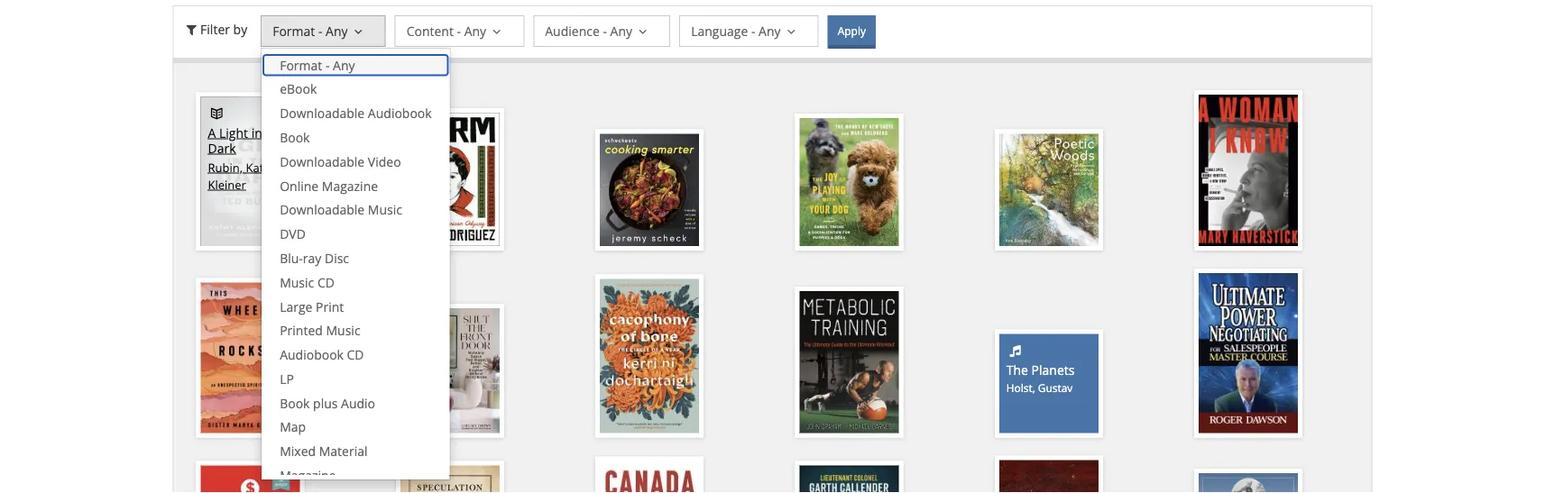 Task type: vqa. For each thing, say whether or not it's contained in the screenshot.
"SFPL-"
no



Task type: describe. For each thing, give the bounding box(es) containing it.
kleiner
[[208, 176, 246, 193]]

book link
[[262, 126, 450, 150]]

video
[[368, 153, 401, 170]]

0 horizontal spatial cd
[[317, 274, 335, 291]]

1 horizontal spatial cd
[[347, 346, 364, 363]]

apply
[[838, 23, 866, 38]]

condensed matter physics image
[[999, 460, 1099, 493]]

blu-ray disc link
[[262, 246, 450, 271]]

ray
[[303, 250, 321, 267]]

plus
[[313, 395, 338, 412]]

gustav
[[1038, 381, 1073, 395]]

language
[[691, 22, 748, 39]]

map
[[280, 419, 306, 436]]

disc
[[325, 250, 349, 267]]

format - any button
[[261, 15, 386, 47]]

any for audience - any
[[610, 22, 632, 39]]

cacophony of bone image
[[600, 279, 699, 433]]

dvd link
[[262, 222, 450, 246]]

music image
[[1007, 342, 1024, 359]]

format - any ebook downloadable audiobook book downloadable video online magazine downloadable music dvd blu-ray disc music cd large print printed music audiobook cd lp book plus audio map mixed material magazine
[[280, 56, 432, 484]]

printed music link
[[262, 319, 450, 343]]

canada alone image
[[600, 462, 699, 493]]

any for format - any
[[326, 22, 348, 39]]

the
[[266, 124, 285, 141]]

format for format - any ebook downloadable audiobook book downloadable video online magazine downloadable music dvd blu-ray disc music cd large print printed music audiobook cd lp book plus audio map mixed material magazine
[[280, 56, 322, 73]]

large print link
[[262, 295, 450, 319]]

music cd link
[[262, 271, 450, 295]]

audio
[[341, 395, 375, 412]]

mixed
[[280, 443, 316, 460]]

a
[[208, 124, 216, 141]]

apply button
[[828, 15, 876, 49]]

audience - any button
[[533, 15, 670, 47]]

filter image
[[183, 20, 200, 37]]

content - any
[[407, 22, 486, 39]]

printed
[[280, 322, 323, 339]]

3 downloadable from the top
[[280, 201, 365, 218]]

lp
[[280, 370, 294, 388]]

ebook link
[[262, 77, 450, 101]]

online magazine link
[[262, 174, 450, 198]]

lp link
[[262, 367, 450, 391]]

poetic woods image
[[999, 134, 1099, 246]]

the joy of playing with your dog image
[[800, 118, 899, 246]]

1 downloadable from the top
[[280, 105, 365, 122]]

format for format - any
[[273, 22, 315, 39]]

dvd
[[280, 225, 306, 243]]

kathy
[[246, 159, 277, 175]]

book plus audio link
[[262, 391, 450, 416]]

map link
[[262, 416, 450, 440]]

- for audience - any
[[603, 22, 607, 39]]

any for language - any
[[759, 22, 781, 39]]

print
[[316, 298, 344, 315]]

filter by
[[200, 20, 247, 37]]

any for format - any ebook downloadable audiobook book downloadable video online magazine downloadable music dvd blu-ray disc music cd large print printed music audiobook cd lp book plus audio map mixed material magazine
[[333, 56, 355, 73]]

light
[[219, 124, 248, 141]]

audience - any
[[545, 22, 632, 39]]

format - any link
[[262, 53, 450, 77]]

1 vertical spatial magazine
[[280, 467, 336, 484]]

book open image
[[208, 105, 226, 122]]

- for format - any ebook downloadable audiobook book downloadable video online magazine downloadable music dvd blu-ray disc music cd large print printed music audiobook cd lp book plus audio map mixed material magazine
[[326, 56, 330, 73]]

blu-
[[280, 250, 303, 267]]



Task type: locate. For each thing, give the bounding box(es) containing it.
any inside audience - any dropdown button
[[610, 22, 632, 39]]

1 vertical spatial music
[[280, 274, 314, 291]]

format inside dropdown button
[[273, 22, 315, 39]]

- inside dropdown button
[[603, 22, 607, 39]]

ebook
[[280, 80, 317, 98]]

format
[[273, 22, 315, 39], [280, 56, 322, 73]]

0 vertical spatial book
[[280, 129, 310, 146]]

any inside format - any dropdown button
[[326, 22, 348, 39]]

0 vertical spatial audiobook
[[368, 105, 432, 122]]

audience
[[545, 22, 600, 39]]

book
[[280, 129, 310, 146], [280, 395, 310, 412]]

-
[[318, 22, 322, 39], [457, 22, 461, 39], [603, 22, 607, 39], [751, 22, 755, 39], [326, 56, 330, 73]]

- down format - any dropdown button
[[326, 56, 330, 73]]

2 horizontal spatial music
[[368, 201, 402, 218]]

the planets holst, gustav
[[1007, 361, 1075, 395]]

1 vertical spatial cd
[[347, 346, 364, 363]]

downloadable down ebook
[[280, 105, 365, 122]]

downloadable down online
[[280, 201, 365, 218]]

downloadable
[[280, 105, 365, 122], [280, 153, 365, 170], [280, 201, 365, 218]]

cd
[[317, 274, 335, 291], [347, 346, 364, 363]]

2 vertical spatial music
[[326, 322, 360, 339]]

format up ebook
[[280, 56, 322, 73]]

0 vertical spatial magazine
[[322, 177, 378, 194]]

dark
[[208, 139, 236, 157]]

- for format - any
[[318, 22, 322, 39]]

downloadable video link
[[262, 150, 450, 174]]

#moneychat image
[[201, 466, 300, 493]]

- right language
[[751, 22, 755, 39]]

a light in the dark rubin, kathy kleiner
[[208, 124, 285, 193]]

1 vertical spatial downloadable
[[280, 153, 365, 170]]

by
[[233, 20, 247, 37]]

any right content
[[464, 22, 486, 39]]

a woman i know image
[[1199, 95, 1298, 246]]

downloadable music link
[[262, 198, 450, 222]]

filter
[[200, 20, 230, 37]]

- up format - any link
[[318, 22, 322, 39]]

2 book from the top
[[280, 395, 310, 412]]

book right in
[[280, 129, 310, 146]]

0 vertical spatial format
[[273, 22, 315, 39]]

1 horizontal spatial music
[[326, 322, 360, 339]]

music
[[368, 201, 402, 218], [280, 274, 314, 291], [326, 322, 360, 339]]

language - any button
[[679, 15, 819, 47]]

2 downloadable from the top
[[280, 153, 365, 170]]

any right language
[[759, 22, 781, 39]]

cd up print
[[317, 274, 335, 291]]

0 horizontal spatial music
[[280, 274, 314, 291]]

audiobook down printed at the left of page
[[280, 346, 344, 363]]

large
[[280, 298, 313, 315]]

music up large
[[280, 274, 314, 291]]

magazine down downloadable video link
[[322, 177, 378, 194]]

holst,
[[1007, 381, 1035, 395]]

cooking smarter image
[[600, 134, 699, 246]]

audiobook cd link
[[262, 343, 450, 367]]

format right by
[[273, 22, 315, 39]]

- right audience
[[603, 22, 607, 39]]

ultimate power negotiating for salespeople master course image
[[1199, 273, 1298, 433]]

1 horizontal spatial audiobook
[[368, 105, 432, 122]]

any inside 'content - any' dropdown button
[[464, 22, 486, 39]]

music down large print link
[[326, 322, 360, 339]]

1 book from the top
[[280, 129, 310, 146]]

0 vertical spatial music
[[368, 201, 402, 218]]

any
[[326, 22, 348, 39], [464, 22, 486, 39], [610, 22, 632, 39], [759, 22, 781, 39], [333, 56, 355, 73]]

any up ebook link
[[333, 56, 355, 73]]

best possible outcome image
[[800, 466, 899, 493]]

this wheel of rocks image
[[201, 283, 300, 433]]

in
[[251, 124, 262, 141]]

- inside format - any ebook downloadable audiobook book downloadable video online magazine downloadable music dvd blu-ray disc music cd large print printed music audiobook cd lp book plus audio map mixed material magazine
[[326, 56, 330, 73]]

0 horizontal spatial audiobook
[[280, 346, 344, 363]]

downloadable up online
[[280, 153, 365, 170]]

1 vertical spatial format
[[280, 56, 322, 73]]

mixed material link
[[262, 440, 450, 464]]

any up format - any link
[[326, 22, 348, 39]]

online
[[280, 177, 319, 194]]

shut the front door image
[[400, 308, 500, 433]]

any inside language - any dropdown button
[[759, 22, 781, 39]]

worm image
[[400, 113, 500, 246]]

language - any
[[691, 22, 781, 39]]

magazine link
[[262, 464, 450, 488]]

any inside format - any ebook downloadable audiobook book downloadable video online magazine downloadable music dvd blu-ray disc music cd large print printed music audiobook cd lp book plus audio map mixed material magazine
[[333, 56, 355, 73]]

any right audience
[[610, 22, 632, 39]]

0 vertical spatial cd
[[317, 274, 335, 291]]

the
[[1007, 361, 1028, 378]]

audiobook down ebook link
[[368, 105, 432, 122]]

- for language - any
[[751, 22, 755, 39]]

content - any button
[[395, 15, 524, 47]]

material
[[319, 443, 368, 460]]

planets
[[1032, 361, 1075, 378]]

speculation nation image
[[400, 466, 500, 493]]

magazine
[[322, 177, 378, 194], [280, 467, 336, 484]]

any for content - any
[[464, 22, 486, 39]]

2 vertical spatial downloadable
[[280, 201, 365, 218]]

format - any
[[273, 22, 348, 39]]

1 vertical spatial audiobook
[[280, 346, 344, 363]]

content
[[407, 22, 454, 39]]

audiobook
[[368, 105, 432, 122], [280, 346, 344, 363]]

0 vertical spatial downloadable
[[280, 105, 365, 122]]

format inside format - any ebook downloadable audiobook book downloadable video online magazine downloadable music dvd blu-ray disc music cd large print printed music audiobook cd lp book plus audio map mixed material magazine
[[280, 56, 322, 73]]

magazine down mixed
[[280, 467, 336, 484]]

a light in the dark image
[[201, 97, 300, 246]]

downloadable audiobook link
[[262, 101, 450, 126]]

- for content - any
[[457, 22, 461, 39]]

- right content
[[457, 22, 461, 39]]

music down online magazine "link"
[[368, 201, 402, 218]]

book up the "map"
[[280, 395, 310, 412]]

iron horse cowgirls image
[[1199, 474, 1298, 493]]

- inside dropdown button
[[751, 22, 755, 39]]

rubin,
[[208, 159, 243, 175]]

1 vertical spatial book
[[280, 395, 310, 412]]

cd down printed music link
[[347, 346, 364, 363]]

metabolic training image
[[800, 291, 899, 433]]



